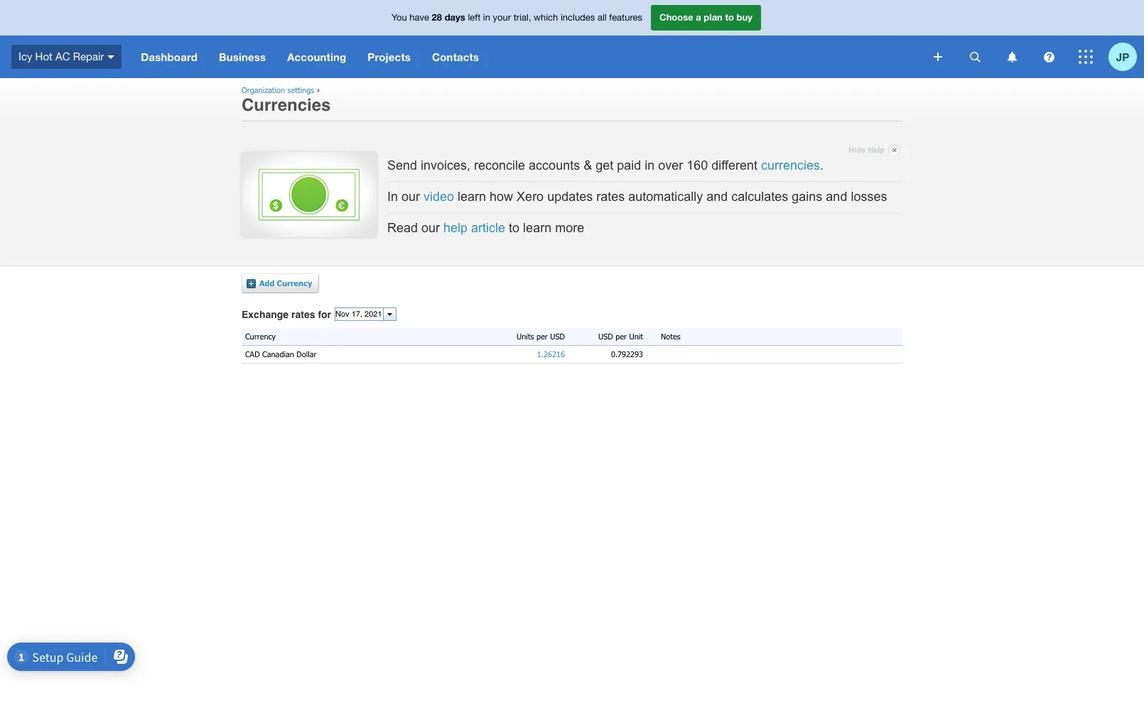 Task type: vqa. For each thing, say whether or not it's contained in the screenshot.
Bank
no



Task type: locate. For each thing, give the bounding box(es) containing it.
rates down send invoices, reconcile accounts & get paid in over 160 different currencies .
[[597, 190, 625, 204]]

units per usd
[[517, 332, 565, 341]]

organization
[[242, 85, 285, 95]]

1 vertical spatial currency
[[245, 332, 276, 341]]

hide help link
[[849, 141, 901, 159]]

which
[[534, 12, 558, 23]]

and
[[707, 190, 728, 204], [826, 190, 848, 204]]

paid
[[617, 158, 641, 172]]

.
[[820, 158, 824, 172]]

1 per from the left
[[537, 332, 548, 341]]

rates
[[597, 190, 625, 204], [291, 309, 315, 320]]

0 vertical spatial learn
[[458, 190, 486, 204]]

send
[[387, 158, 417, 172]]

our
[[402, 190, 420, 204], [422, 221, 440, 236]]

usd up 1.26216
[[550, 332, 565, 341]]

navigation
[[130, 36, 924, 78]]

1 and from the left
[[707, 190, 728, 204]]

1 horizontal spatial usd
[[598, 332, 613, 341]]

gains
[[792, 190, 823, 204]]

choose a plan to buy
[[660, 12, 753, 23]]

invoices,
[[421, 158, 471, 172]]

jp
[[1117, 50, 1130, 63]]

navigation inside banner
[[130, 36, 924, 78]]

to right "article"
[[509, 221, 520, 236]]

to
[[725, 12, 734, 23], [509, 221, 520, 236]]

and right gains
[[826, 190, 848, 204]]

svg image
[[970, 52, 981, 62], [934, 53, 943, 61]]

in right left
[[483, 12, 490, 23]]

0 horizontal spatial currency
[[245, 332, 276, 341]]

currency up cad on the left
[[245, 332, 276, 341]]

banner
[[0, 0, 1144, 78]]

1 horizontal spatial rates
[[597, 190, 625, 204]]

learn
[[458, 190, 486, 204], [523, 221, 552, 236]]

rates left for
[[291, 309, 315, 320]]

currencies
[[242, 95, 331, 115]]

per left unit
[[616, 332, 627, 341]]

svg image
[[1079, 50, 1093, 64], [1008, 52, 1017, 62], [1044, 52, 1055, 62], [108, 55, 115, 59]]

help article link
[[444, 221, 505, 236]]

to left buy
[[725, 12, 734, 23]]

usd up the '0.792293'
[[598, 332, 613, 341]]

1 horizontal spatial currency
[[277, 278, 312, 288]]

you
[[392, 12, 407, 23]]

add
[[259, 278, 275, 288]]

currency
[[277, 278, 312, 288], [245, 332, 276, 341]]

for
[[318, 309, 331, 320]]

banner containing jp
[[0, 0, 1144, 78]]

1 horizontal spatial and
[[826, 190, 848, 204]]

0 horizontal spatial our
[[402, 190, 420, 204]]

1.26216 link
[[537, 350, 565, 360]]

0 horizontal spatial svg image
[[934, 53, 943, 61]]

read our help article to learn more
[[387, 221, 584, 236]]

1 vertical spatial rates
[[291, 309, 315, 320]]

0 horizontal spatial per
[[537, 332, 548, 341]]

reconcile
[[474, 158, 525, 172]]

hide help
[[849, 146, 885, 154]]

help
[[444, 221, 468, 236]]

in right 'paid' on the right of the page
[[645, 158, 655, 172]]

1 horizontal spatial our
[[422, 221, 440, 236]]

1 horizontal spatial learn
[[523, 221, 552, 236]]

per right 'units'
[[537, 332, 548, 341]]

automatically
[[629, 190, 703, 204]]

our right in
[[402, 190, 420, 204]]

dashboard link
[[130, 36, 208, 78]]

1 vertical spatial our
[[422, 221, 440, 236]]

hide
[[849, 146, 866, 154]]

currency right add
[[277, 278, 312, 288]]

over
[[658, 158, 683, 172]]

updates
[[547, 190, 593, 204]]

0 vertical spatial currency
[[277, 278, 312, 288]]

0 vertical spatial to
[[725, 12, 734, 23]]

includes
[[561, 12, 595, 23]]

0 vertical spatial rates
[[597, 190, 625, 204]]

0 horizontal spatial in
[[483, 12, 490, 23]]

0 vertical spatial our
[[402, 190, 420, 204]]

learn down xero at the top left of page
[[523, 221, 552, 236]]

notes
[[661, 332, 681, 341]]

0 horizontal spatial usd
[[550, 332, 565, 341]]

our for read
[[422, 221, 440, 236]]

160
[[687, 158, 708, 172]]

2 usd from the left
[[598, 332, 613, 341]]

your
[[493, 12, 511, 23]]

business button
[[208, 36, 277, 78]]

you have 28 days left in your trial, which includes all features
[[392, 12, 643, 23]]

our for in
[[402, 190, 420, 204]]

per
[[537, 332, 548, 341], [616, 332, 627, 341]]

navigation containing dashboard
[[130, 36, 924, 78]]

1 horizontal spatial per
[[616, 332, 627, 341]]

and down different
[[707, 190, 728, 204]]

icy hot ac repair button
[[0, 36, 130, 78]]

units
[[517, 332, 534, 341]]

0 horizontal spatial and
[[707, 190, 728, 204]]

learn left how
[[458, 190, 486, 204]]

0 horizontal spatial rates
[[291, 309, 315, 320]]

help
[[868, 146, 885, 154]]

article
[[471, 221, 505, 236]]

how
[[490, 190, 513, 204]]

0 vertical spatial in
[[483, 12, 490, 23]]

2 per from the left
[[616, 332, 627, 341]]

accounting button
[[277, 36, 357, 78]]

in
[[483, 12, 490, 23], [645, 158, 655, 172]]

0 horizontal spatial to
[[509, 221, 520, 236]]

buy
[[737, 12, 753, 23]]

1 vertical spatial in
[[645, 158, 655, 172]]

1 horizontal spatial svg image
[[970, 52, 981, 62]]

our left help
[[422, 221, 440, 236]]



Task type: describe. For each thing, give the bounding box(es) containing it.
have
[[410, 12, 429, 23]]

1 horizontal spatial to
[[725, 12, 734, 23]]

video link
[[424, 190, 454, 204]]

left
[[468, 12, 481, 23]]

unit
[[629, 332, 643, 341]]

in
[[387, 190, 398, 204]]

in our video learn how xero updates rates automatically and calculates gains and losses
[[387, 190, 887, 204]]

all
[[598, 12, 607, 23]]

1.26216
[[537, 350, 565, 359]]

projects
[[368, 50, 411, 63]]

&
[[584, 158, 592, 172]]

ac
[[55, 50, 70, 62]]

add currency
[[259, 278, 312, 288]]

trial,
[[514, 12, 531, 23]]

1 horizontal spatial in
[[645, 158, 655, 172]]

send invoices, reconcile accounts & get paid in over 160 different currencies .
[[387, 158, 824, 172]]

svg image inside icy hot ac repair popup button
[[108, 55, 115, 59]]

calculates
[[732, 190, 789, 204]]

choose
[[660, 12, 694, 23]]

days
[[445, 12, 465, 23]]

exchange rates for
[[242, 309, 331, 320]]

currencies
[[761, 158, 820, 172]]

features
[[609, 12, 643, 23]]

hot
[[35, 50, 52, 62]]

dollar
[[297, 350, 317, 359]]

plan
[[704, 12, 723, 23]]

accounting
[[287, 50, 346, 63]]

video
[[424, 190, 454, 204]]

accounts
[[529, 158, 580, 172]]

per for usd
[[616, 332, 627, 341]]

0 horizontal spatial learn
[[458, 190, 486, 204]]

28
[[432, 12, 442, 23]]

jp button
[[1109, 36, 1144, 78]]

organization settings link
[[242, 85, 314, 95]]

canadian
[[262, 350, 294, 359]]

xero
[[517, 190, 544, 204]]

different
[[712, 158, 758, 172]]

settings
[[288, 85, 314, 95]]

organization settings › currencies
[[242, 85, 331, 115]]

a
[[696, 12, 701, 23]]

exchange
[[242, 309, 289, 320]]

currencies link
[[761, 158, 820, 172]]

add currency link
[[247, 273, 319, 293]]

get
[[596, 158, 614, 172]]

2 and from the left
[[826, 190, 848, 204]]

projects button
[[357, 36, 422, 78]]

1 usd from the left
[[550, 332, 565, 341]]

in inside the you have 28 days left in your trial, which includes all features
[[483, 12, 490, 23]]

repair
[[73, 50, 104, 62]]

contacts button
[[422, 36, 490, 78]]

per for units
[[537, 332, 548, 341]]

contacts
[[432, 50, 479, 63]]

business
[[219, 50, 266, 63]]

more
[[555, 221, 584, 236]]

read
[[387, 221, 418, 236]]

cad
[[245, 350, 260, 359]]

Exchange rates for text field
[[336, 308, 383, 321]]

dashboard
[[141, 50, 198, 63]]

1 vertical spatial learn
[[523, 221, 552, 236]]

cad canadian dollar
[[245, 350, 317, 359]]

usd per unit
[[598, 332, 643, 341]]

icy
[[18, 50, 32, 62]]

›
[[317, 85, 320, 95]]

icy hot ac repair
[[18, 50, 104, 62]]

1 vertical spatial to
[[509, 221, 520, 236]]

losses
[[851, 190, 887, 204]]

0.792293
[[611, 350, 643, 359]]



